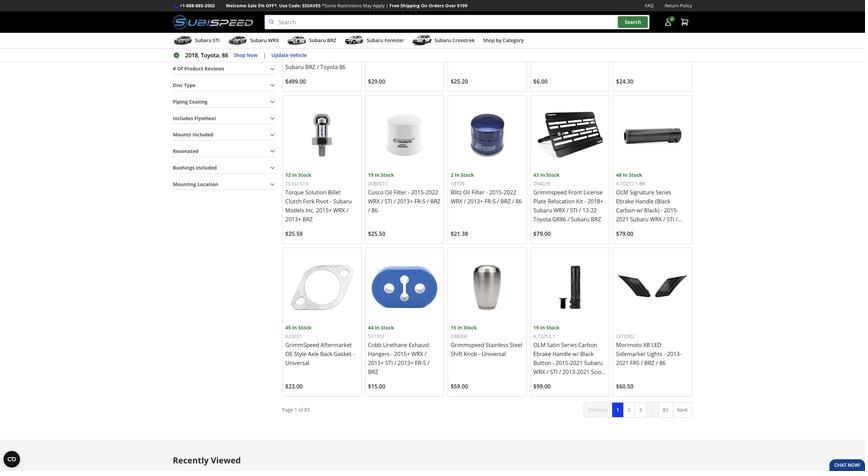 Task type: vqa. For each thing, say whether or not it's contained in the screenshot.
THE STI in TF101B-0000B Tomei Type-S Duracon Shift Knob - 2004+ WRX / STI / 2013+ FR-S / BRZ / 86
yes



Task type: describe. For each thing, give the bounding box(es) containing it.
brz inside 19 in stock 00b001c cusco oil filter - 2015-2022 wrx / sti / 2013+ fr-s / brz / 86
[[431, 198, 441, 205]]

86 inside 2 in stock 18709 blitz oil filter - 2015-2022 wrx / 2013+ fr-s / brz / 86
[[516, 198, 522, 205]]

$25.20
[[451, 78, 468, 85]]

toyota inside 19 in stock a.70253.1 olm satin series carbon ebrake handle w/ black button - 2015-2021 subaru wrx / sti / 2013-2021 scion fr-s / subaru brz / toyota 86 / 2014-2018 forester / 2013-2017 crosstrek
[[585, 377, 602, 385]]

carbon inside 48 in stock a.70217.1-bk olm signature series ebrake handle (black carbon w/ black) - 2015- 2021 subaru wrx / sti / 2013-2021 scion fr-s / subaru brz / toyota 86 / 2014-2018 forester / 2013- 2017 crosstrek
[[617, 207, 636, 214]]

2013+ inside the 44 in stock 511312 cobb urethane exhaust hangers - 2015+ wrx / 2015+ sti / 2013+ fr-s / brz
[[398, 359, 414, 367]]

094029
[[534, 181, 551, 187]]

wrx inside 19 in stock 00b001c cusco oil filter - 2015-2022 wrx / sti / 2013+ fr-s / brz / 86
[[368, 198, 380, 205]]

2015+ down urethane
[[395, 350, 410, 358]]

shift inside 15 in stock 038006 grimmspeed stainless steel shift knob  - universal
[[451, 350, 463, 358]]

apply
[[373, 2, 385, 9]]

brz inside 12 in stock ts-su-519 torque solution billet clutch fork pivot - subaru models inc. 2015+ wrx / 2013+ brz
[[303, 216, 313, 223]]

subispeed logo image
[[173, 15, 254, 29]]

- inside 'tf101b-0000b tomei type-s duracon shift knob - 2004+ wrx / sti / 2013+ fr-s / brz / 86'
[[466, 45, 468, 53]]

carbon inside 19 in stock a.70253.1 olm satin series carbon ebrake handle w/ black button - 2015-2021 subaru wrx / sti / 2013-2021 scion fr-s / subaru brz / toyota 86 / 2014-2018 forester / 2013-2017 crosstrek
[[579, 341, 598, 349]]

1 inside button
[[617, 407, 620, 413]]

wrx inside 19 in stock a.70253.1 olm satin series carbon ebrake handle w/ black button - 2015-2021 subaru wrx / sti / 2013-2021 scion fr-s / subaru brz / toyota 86 / 2014-2018 forester / 2013-2017 crosstrek
[[534, 368, 546, 376]]

subaru forester button
[[345, 34, 404, 48]]

disc
[[173, 82, 183, 88]]

$24.30
[[617, 78, 634, 85]]

2015- inside 19 in stock a.70253.1 olm satin series carbon ebrake handle w/ black button - 2015-2021 subaru wrx / sti / 2013-2021 scion fr-s / subaru brz / toyota 86 / 2014-2018 forester / 2013-2017 crosstrek
[[556, 359, 571, 367]]

brz inside 19 in stock a.70253.1 olm satin series carbon ebrake handle w/ black button - 2015-2021 subaru wrx / sti / 2013-2021 scion fr-s / subaru brz / toyota 86 / 2014-2018 forester / 2013-2017 crosstrek
[[570, 377, 580, 385]]

a subaru sti thumbnail image image
[[173, 35, 192, 46]]

885-
[[196, 2, 205, 9]]

subaru brz
[[309, 37, 337, 44]]

next button
[[673, 403, 693, 418]]

to
[[420, 36, 426, 44]]

grimmspeed turbo to downpipe gasket - 2015- 2021 subaru wrx
[[368, 36, 433, 62]]

steel
[[510, 341, 523, 349]]

2015- inside grimmspeed turbo to downpipe gasket - 2015- 2021 subaru wrx
[[418, 45, 433, 53]]

in for olm signature series ebrake handle (black carbon w/ black) - 2015- 2021 subaru wrx / sti / 2013-2021 scion fr-s / subaru brz / toyota 86 / 2014-2018 forester / 2013- 2017 crosstrek
[[623, 172, 628, 178]]

- inside 12 in stock ts-su-519 torque solution billet clutch fork pivot - subaru models inc. 2015+ wrx / 2013+ brz
[[330, 198, 332, 205]]

wrx inside 43 in stock 094029 grimmspeed front license plate relocation kit - 2018+ subaru wrx / sti / 13-22 toyota gr86 / subaru brz
[[554, 207, 566, 214]]

relocation
[[548, 198, 575, 205]]

wrx inside 2 in stock 18709 blitz oil filter - 2015-2022 wrx / 2013+ fr-s / brz / 86
[[451, 198, 463, 205]]

license
[[584, 189, 603, 196]]

knob inside 'tf101b-0000b tomei type-s duracon shift knob - 2004+ wrx / sti / 2013+ fr-s / brz / 86'
[[451, 45, 465, 53]]

toyota inside '37 in stock univoft openflash tuning tablet oft 2.0 version 2 - 2013- 2016 scion frs / 2013-2022 subaru brz / toyota 86'
[[321, 63, 338, 71]]

turbo
[[403, 36, 419, 44]]

blitz oil filter - 2015-2022 wrx / 2013+ fr-s / brz / 86 image
[[451, 98, 524, 172]]

grimmspeed
[[286, 341, 320, 349]]

sti inside 19 in stock 00b001c cusco oil filter - 2015-2022 wrx / sti / 2013+ fr-s / brz / 86
[[385, 198, 393, 205]]

stock for cusco e-brake replacement button (red, blue, silver) - 2015+ wrx / 2015+ sti-red
[[630, 19, 643, 26]]

- inside 43 in stock 094029 grimmspeed front license plate relocation kit - 2018+ subaru wrx / sti / 13-22 toyota gr86 / subaru brz
[[585, 198, 587, 205]]

included for mounts included
[[193, 131, 214, 138]]

filter for /
[[394, 189, 407, 196]]

brz inside 43 in stock 094029 grimmspeed front license plate relocation kit - 2018+ subaru wrx / sti / 13-22 toyota gr86 / subaru brz
[[592, 216, 602, 223]]

category
[[503, 37, 524, 44]]

over
[[446, 2, 456, 9]]

style
[[294, 350, 307, 358]]

038006
[[451, 333, 468, 340]]

86 inside 48 in stock a.70217.1-bk olm signature series ebrake handle (black carbon w/ black) - 2015- 2021 subaru wrx / sti / 2013-2021 scion fr-s / subaru brz / toyota 86 / 2014-2018 forester / 2013- 2017 crosstrek
[[671, 234, 677, 241]]

in for blitz oil filter - 2015-2022 wrx / 2013+ fr-s / brz / 86
[[455, 172, 460, 178]]

universal inside 45 in stock 020031 grimmspeed aftermarket oe style axle back gasket - universal
[[286, 359, 310, 367]]

update vehicle
[[272, 52, 307, 58]]

disc type
[[173, 82, 196, 88]]

$23.00
[[286, 383, 303, 390]]

12 in stock ts-su-519 torque solution billet clutch fork pivot - subaru models inc. 2015+ wrx / 2013+ brz
[[286, 172, 352, 223]]

search input field
[[265, 15, 650, 29]]

grimmspeed for grimmspeed front license plate relocation kit - 2018+ subaru wrx / sti / 13-22 toyota gr86 / subaru brz
[[534, 189, 567, 196]]

shop now
[[234, 52, 258, 58]]

ebrake for satin
[[534, 350, 552, 358]]

stock for grimmspeed aftermarket oe style axle back gasket - universal
[[298, 324, 312, 331]]

2013+ inside 12 in stock ts-su-519 torque solution billet clutch fork pivot - subaru models inc. 2015+ wrx / 2013+ brz
[[286, 216, 301, 223]]

- inside 19 in stock a.70253.1 olm satin series carbon ebrake handle w/ black button - 2015-2021 subaru wrx / sti / 2013-2021 scion fr-s / subaru brz / toyota 86 / 2014-2018 forester / 2013-2017 crosstrek
[[553, 359, 555, 367]]

included for bushings included
[[196, 164, 217, 171]]

$499.00
[[286, 78, 306, 85]]

37 in stock univoft openflash tuning tablet oft 2.0 version 2 - 2013- 2016 scion frs / 2013-2022 subaru brz / toyota 86
[[286, 19, 356, 71]]

axle
[[308, 350, 319, 358]]

fr- inside the 44 in stock 511312 cobb urethane exhaust hangers - 2015+ wrx / 2015+ sti / 2013+ fr-s / brz
[[415, 359, 423, 367]]

xb
[[644, 341, 651, 349]]

in for cusco oil filter - 2015-2022 wrx / sti / 2013+ fr-s / brz / 86
[[375, 172, 380, 178]]

a.70253.1
[[534, 333, 556, 340]]

in for grimmspeed stainless steel shift knob  - universal
[[458, 324, 463, 331]]

code:
[[289, 2, 301, 9]]

models
[[286, 207, 304, 214]]

recently
[[173, 455, 209, 466]]

toyota inside 43 in stock 094029 grimmspeed front license plate relocation kit - 2018+ subaru wrx / sti / 13-22 toyota gr86 / subaru brz
[[534, 216, 551, 223]]

wrx inside 12 in stock ts-su-519 torque solution billet clutch fork pivot - subaru models inc. 2015+ wrx / 2013+ brz
[[334, 207, 345, 214]]

$25.50
[[368, 230, 386, 238]]

# of product reviews
[[173, 65, 224, 72]]

page 1 of 83
[[283, 407, 310, 413]]

brz inside '37 in stock univoft openflash tuning tablet oft 2.0 version 2 - 2013- 2016 scion frs / 2013-2022 subaru brz / toyota 86'
[[306, 63, 316, 71]]

2015- inside 2 in stock 18709 blitz oil filter - 2015-2022 wrx / 2013+ fr-s / brz / 86
[[490, 189, 504, 196]]

frs inside '37 in stock univoft openflash tuning tablet oft 2.0 version 2 - 2013- 2016 scion frs / 2013-2022 subaru brz / toyota 86'
[[315, 54, 324, 62]]

front
[[569, 189, 583, 196]]

in for grimmspeed aftermarket oe style axle back gasket - universal
[[292, 324, 297, 331]]

$99.00
[[534, 383, 551, 390]]

cusco e-brake replacement button (red, blue, silver) - 2015+ wrx / 2015+ sti-red image
[[617, 0, 690, 19]]

wrx inside the 44 in stock 511312 cobb urethane exhaust hangers - 2015+ wrx / 2015+ sti / 2013+ fr-s / brz
[[412, 350, 424, 358]]

stock for grimmspeed front license plate relocation kit - 2018+ subaru wrx / sti / 13-22 toyota gr86 / subaru brz
[[547, 172, 560, 178]]

clip c 86 sidemarker image
[[534, 0, 607, 19]]

23
[[617, 19, 622, 26]]

brz inside 2 in stock 18709 blitz oil filter - 2015-2022 wrx / 2013+ fr-s / brz / 86
[[501, 198, 511, 205]]

oil for sti
[[385, 189, 392, 196]]

a subaru brz thumbnail image image
[[287, 35, 307, 46]]

2017 inside 19 in stock a.70253.1 olm satin series carbon ebrake handle w/ black button - 2015-2021 subaru wrx / sti / 2013-2021 scion fr-s / subaru brz / toyota 86 / 2014-2018 forester / 2013-2017 crosstrek
[[548, 395, 561, 403]]

stock for cusco oil filter - 2015-2022 wrx / sti / 2013+ fr-s / brz / 86
[[381, 172, 394, 178]]

grimmspeed stainless steel shift knob  - universal image
[[451, 251, 524, 324]]

2018 inside 48 in stock a.70217.1-bk olm signature series ebrake handle (black carbon w/ black) - 2015- 2021 subaru wrx / sti / 2013-2021 scion fr-s / subaru brz / toyota 86 / 2014-2018 forester / 2013- 2017 crosstrek
[[631, 243, 644, 250]]

brz inside subaru brz dropdown button
[[327, 37, 337, 44]]

s inside 2 in stock 18709 blitz oil filter - 2015-2022 wrx / 2013+ fr-s / brz / 86
[[493, 198, 496, 205]]

return policy link
[[665, 2, 693, 9]]

w/ inside 48 in stock a.70217.1-bk olm signature series ebrake handle (black carbon w/ black) - 2015- 2021 subaru wrx / sti / 2013-2021 scion fr-s / subaru brz / toyota 86 / 2014-2018 forester / 2013- 2017 crosstrek
[[637, 207, 643, 214]]

+1-
[[180, 2, 187, 9]]

policy
[[681, 2, 693, 9]]

shop now link
[[234, 51, 258, 59]]

vehicle
[[290, 52, 307, 58]]

fr- inside 'tf101b-0000b tomei type-s duracon shift knob - 2004+ wrx / sti / 2013+ fr-s / brz / 86'
[[468, 54, 476, 62]]

crosstrek inside 48 in stock a.70217.1-bk olm signature series ebrake handle (black carbon w/ black) - 2015- 2021 subaru wrx / sti / 2013-2021 scion fr-s / subaru brz / toyota 86 / 2014-2018 forester / 2013- 2017 crosstrek
[[631, 252, 655, 259]]

888-
[[187, 2, 196, 9]]

s inside the 44 in stock 511312 cobb urethane exhaust hangers - 2015+ wrx / 2015+ sti / 2013+ fr-s / brz
[[423, 359, 427, 367]]

2 button
[[624, 403, 636, 418]]

button inside 19 in stock a.70253.1 olm satin series carbon ebrake handle w/ black button - 2015-2021 subaru wrx / sti / 2013-2021 scion fr-s / subaru brz / toyota 86 / 2014-2018 forester / 2013-2017 crosstrek
[[534, 359, 552, 367]]

18709
[[451, 181, 465, 187]]

series inside 19 in stock a.70253.1 olm satin series carbon ebrake handle w/ black button - 2015-2021 subaru wrx / sti / 2013-2021 scion fr-s / subaru brz / toyota 86 / 2014-2018 forester / 2013-2017 crosstrek
[[562, 341, 577, 349]]

fr- inside 19 in stock 00b001c cusco oil filter - 2015-2022 wrx / sti / 2013+ fr-s / brz / 86
[[415, 198, 423, 205]]

2002
[[205, 2, 215, 9]]

fr- inside 19 in stock a.70253.1 olm satin series carbon ebrake handle w/ black button - 2015-2021 subaru wrx / sti / 2013-2021 scion fr-s / subaru brz / toyota 86 / 2014-2018 forester / 2013-2017 crosstrek
[[534, 377, 542, 385]]

a subaru crosstrek thumbnail image image
[[413, 35, 432, 46]]

$79.00 for grimmspeed front license plate relocation kit - 2018+ subaru wrx / sti / 13-22 toyota gr86 / subaru brz
[[534, 230, 551, 238]]

in for openflash tuning tablet oft 2.0 version 2 - 2013- 2016 scion frs / 2013-2022 subaru brz / toyota 86
[[292, 19, 297, 26]]

2004+
[[469, 45, 485, 53]]

wrx inside grimmspeed turbo to downpipe gasket - 2015- 2021 subaru wrx
[[402, 54, 414, 62]]

shop by category button
[[484, 34, 524, 48]]

2017 inside 48 in stock a.70217.1-bk olm signature series ebrake handle (black carbon w/ black) - 2015- 2021 subaru wrx / sti / 2013-2021 scion fr-s / subaru brz / toyota 86 / 2014-2018 forester / 2013- 2017 crosstrek
[[617, 252, 629, 259]]

2016
[[286, 54, 298, 62]]

brake
[[638, 36, 653, 44]]

in for olm satin series carbon ebrake handle w/ black button - 2015-2021 subaru wrx / sti / 2013-2021 scion fr-s / subaru brz / toyota 86 / 2014-2018 forester / 2013-2017 crosstrek
[[541, 324, 546, 331]]

product
[[184, 65, 203, 72]]

crosstrek inside dropdown button
[[453, 37, 475, 44]]

stock for grimmspeed stainless steel shift knob  - universal
[[464, 324, 477, 331]]

clutch
[[286, 198, 302, 205]]

2022 for cusco oil filter - 2015-2022 wrx / sti / 2013+ fr-s / brz / 86
[[426, 189, 439, 196]]

1 horizontal spatial |
[[386, 2, 389, 9]]

83 button
[[659, 403, 674, 418]]

12
[[286, 172, 291, 178]]

fr- inside 48 in stock a.70217.1-bk olm signature series ebrake handle (black carbon w/ black) - 2015- 2021 subaru wrx / sti / 2013-2021 scion fr-s / subaru brz / toyota 86 / 2014-2018 forester / 2013- 2017 crosstrek
[[660, 225, 669, 232]]

3
[[640, 407, 643, 413]]

solution
[[306, 189, 327, 196]]

2014- inside 19 in stock a.70253.1 olm satin series carbon ebrake handle w/ black button - 2015-2021 subaru wrx / sti / 2013-2021 scion fr-s / subaru brz / toyota 86 / 2014-2018 forester / 2013-2017 crosstrek
[[545, 386, 560, 394]]

wrx inside 48 in stock a.70217.1-bk olm signature series ebrake handle (black carbon w/ black) - 2015- 2021 subaru wrx / sti / 2013-2021 scion fr-s / subaru brz / toyota 86 / 2014-2018 forester / 2013- 2017 crosstrek
[[651, 216, 662, 223]]

subaru forester
[[367, 37, 404, 44]]

silver)
[[663, 45, 678, 53]]

2 inside '37 in stock univoft openflash tuning tablet oft 2.0 version 2 - 2013- 2016 scion frs / 2013-2022 subaru brz / toyota 86'
[[327, 45, 330, 53]]

subaru brz button
[[287, 34, 337, 48]]

44
[[368, 324, 374, 331]]

cobb
[[368, 341, 382, 349]]

subaru inside grimmspeed turbo to downpipe gasket - 2015- 2021 subaru wrx
[[382, 54, 401, 62]]

scion inside 48 in stock a.70217.1-bk olm signature series ebrake handle (black carbon w/ black) - 2015- 2021 subaru wrx / sti / 2013-2021 scion fr-s / subaru brz / toyota 86 / 2014-2018 forester / 2013- 2017 crosstrek
[[645, 225, 659, 232]]

2014- inside 48 in stock a.70217.1-bk olm signature series ebrake handle (black carbon w/ black) - 2015- 2021 subaru wrx / sti / 2013-2021 scion fr-s / subaru brz / toyota 86 / 2014-2018 forester / 2013- 2017 crosstrek
[[617, 243, 631, 250]]

olm signature series ebrake handle (black carbon w/ black) - 2015-2021 subaru wrx / sti / 2013-2021 scion fr-s / subaru brz / toyota 86 / 2014-2018 forester / 2013-2017 crosstrek image
[[617, 98, 690, 172]]

2015+ inside 12 in stock ts-su-519 torque solution billet clutch fork pivot - subaru models inc. 2015+ wrx / 2013+ brz
[[316, 207, 332, 214]]

of inside dropdown button
[[177, 65, 183, 72]]

44 in stock 511312 cobb urethane exhaust hangers - 2015+ wrx / 2015+ sti / 2013+ fr-s / brz
[[368, 324, 430, 376]]

subaru inside '37 in stock univoft openflash tuning tablet oft 2.0 version 2 - 2013- 2016 scion frs / 2013-2022 subaru brz / toyota 86'
[[286, 63, 304, 71]]

- inside lf72302 morimoto xb led sidemarker lights - 2013- 2021 frs / brz / 86
[[665, 350, 666, 358]]

grimmspeed inside grimmspeed turbo to downpipe gasket - 2015- 2021 subaru wrx
[[368, 36, 402, 44]]

2013+ inside 'tf101b-0000b tomei type-s duracon shift knob - 2004+ wrx / sti / 2013+ fr-s / brz / 86'
[[451, 54, 467, 62]]

oft
[[286, 45, 296, 53]]

- inside 15 in stock 038006 grimmspeed stainless steel shift knob  - universal
[[479, 350, 481, 358]]

forester inside dropdown button
[[385, 37, 404, 44]]

urethane
[[383, 341, 408, 349]]

olm satin series carbon ebrake handle w/ black button - 2015-2021 subaru wrx / sti / 2013-2021 scion fr-s / subaru brz / toyota 86 / 2014-2018 forester / 2013-2017 crosstrek image
[[534, 251, 607, 324]]

cusco for cusco oil filter - 2015-2022 wrx / sti / 2013+ fr-s / brz / 86
[[368, 189, 384, 196]]

olm inside 19 in stock a.70253.1 olm satin series carbon ebrake handle w/ black button - 2015-2021 subaru wrx / sti / 2013-2021 scion fr-s / subaru brz / toyota 86 / 2014-2018 forester / 2013-2017 crosstrek
[[534, 341, 546, 349]]

oil for 2013+
[[464, 189, 471, 196]]

020031
[[286, 333, 302, 340]]

in for torque solution billet clutch fork pivot - subaru models inc. 2015+ wrx / 2013+ brz
[[292, 172, 297, 178]]

scion inside '37 in stock univoft openflash tuning tablet oft 2.0 version 2 - 2013- 2016 scion frs / 2013-2022 subaru brz / toyota 86'
[[300, 54, 314, 62]]

2021 inside lf72302 morimoto xb led sidemarker lights - 2013- 2021 frs / brz / 86
[[617, 359, 629, 367]]

forester inside 48 in stock a.70217.1-bk olm signature series ebrake handle (black carbon w/ black) - 2015- 2021 subaru wrx / sti / 2013-2021 scion fr-s / subaru brz / toyota 86 / 2014-2018 forester / 2013- 2017 crosstrek
[[645, 243, 667, 250]]

universal inside 15 in stock 038006 grimmspeed stainless steel shift knob  - universal
[[482, 350, 506, 358]]

subaru crosstrek button
[[413, 34, 475, 48]]

shop for shop by category
[[484, 37, 495, 44]]

univoft
[[286, 28, 305, 35]]

1 button
[[612, 403, 624, 418]]

grimmspeed for grimmspeed stainless steel shift knob  - universal
[[451, 341, 485, 349]]

button image
[[665, 18, 673, 26]]

- inside the 44 in stock 511312 cobb urethane exhaust hangers - 2015+ wrx / 2015+ sti / 2013+ fr-s / brz
[[391, 350, 393, 358]]

23 in stock 692014ar cusco e-brake replacement button (red, blue, silver) - 2015+ wrx / 2015+ sti-red
[[617, 19, 689, 62]]

open widget image
[[3, 451, 20, 468]]

satin
[[548, 341, 560, 349]]

subaru inside dropdown button
[[250, 37, 267, 44]]

sti inside 48 in stock a.70217.1-bk olm signature series ebrake handle (black carbon w/ black) - 2015- 2021 subaru wrx / sti / 2013-2021 scion fr-s / subaru brz / toyota 86 / 2014-2018 forester / 2013- 2017 crosstrek
[[667, 216, 675, 223]]

welcome sale 5% off*. use code: sssave5
[[226, 2, 321, 9]]

shipping
[[401, 2, 420, 9]]

mounts included
[[173, 131, 214, 138]]

2015- inside 48 in stock a.70217.1-bk olm signature series ebrake handle (black carbon w/ black) - 2015- 2021 subaru wrx / sti / 2013-2021 scion fr-s / subaru brz / toyota 86 / 2014-2018 forester / 2013- 2017 crosstrek
[[665, 207, 679, 214]]

- inside 48 in stock a.70217.1-bk olm signature series ebrake handle (black carbon w/ black) - 2015- 2021 subaru wrx / sti / 2013-2021 scion fr-s / subaru brz / toyota 86 / 2014-2018 forester / 2013- 2017 crosstrek
[[661, 207, 663, 214]]

grimmspeed aftermarket oe style axle back gasket - universal image
[[286, 251, 359, 324]]

2018+
[[588, 198, 604, 205]]

previous
[[589, 407, 608, 413]]

return policy
[[665, 2, 693, 9]]

83 inside button
[[664, 407, 669, 413]]

86 inside lf72302 morimoto xb led sidemarker lights - 2013- 2021 frs / brz / 86
[[660, 359, 666, 367]]

45 in stock 020031 grimmspeed aftermarket oe style axle back gasket - universal
[[286, 324, 355, 367]]

tf101b-0000b tomei type-s duracon shift knob - 2004+ wrx / sti / 2013+ fr-s / brz / 86
[[451, 28, 522, 62]]

- inside grimmspeed turbo to downpipe gasket - 2015- 2021 subaru wrx
[[415, 45, 417, 53]]



Task type: locate. For each thing, give the bounding box(es) containing it.
stock inside 2 in stock 18709 blitz oil filter - 2015-2022 wrx / 2013+ fr-s / brz / 86
[[461, 172, 474, 178]]

stock up univoft
[[298, 19, 312, 26]]

a subaru wrx thumbnail image image
[[228, 35, 248, 46]]

s inside 19 in stock 00b001c cusco oil filter - 2015-2022 wrx / sti / 2013+ fr-s / brz / 86
[[423, 198, 426, 205]]

return
[[665, 2, 680, 9]]

button down e-
[[617, 45, 634, 53]]

stock inside 43 in stock 094029 grimmspeed front license plate relocation kit - 2018+ subaru wrx / sti / 13-22 toyota gr86 / subaru brz
[[547, 172, 560, 178]]

0 horizontal spatial ebrake
[[534, 350, 552, 358]]

scion down 2.0
[[300, 54, 314, 62]]

handle down satin
[[553, 350, 572, 358]]

in right the 44
[[375, 324, 380, 331]]

0 horizontal spatial shift
[[451, 350, 463, 358]]

1 horizontal spatial series
[[656, 189, 672, 196]]

86 inside 'tf101b-0000b tomei type-s duracon shift knob - 2004+ wrx / sti / 2013+ fr-s / brz / 86'
[[499, 54, 506, 62]]

0 horizontal spatial olm
[[534, 341, 546, 349]]

reviews
[[205, 65, 224, 72]]

subaru wrx
[[250, 37, 279, 44]]

0 vertical spatial series
[[656, 189, 672, 196]]

2 vertical spatial 2
[[628, 407, 631, 413]]

1 horizontal spatial of
[[299, 407, 303, 413]]

knob down 038006
[[464, 350, 478, 358]]

toyota inside 48 in stock a.70217.1-bk olm signature series ebrake handle (black carbon w/ black) - 2015- 2021 subaru wrx / sti / 2013-2021 scion fr-s / subaru brz / toyota 86 / 2014-2018 forester / 2013- 2017 crosstrek
[[652, 234, 669, 241]]

signature
[[630, 189, 655, 196]]

2015+ up $24.30
[[617, 54, 633, 62]]

1 vertical spatial series
[[562, 341, 577, 349]]

mounting location button
[[173, 179, 276, 190]]

universal
[[482, 350, 506, 358], [286, 359, 310, 367]]

wrx up $99.00
[[534, 368, 546, 376]]

frs
[[315, 54, 324, 62], [631, 359, 640, 367]]

in right 45
[[292, 324, 297, 331]]

sti inside subaru sti dropdown button
[[213, 37, 220, 44]]

wrx up gr86
[[554, 207, 566, 214]]

toyota down version
[[321, 63, 338, 71]]

stock for torque solution billet clutch fork pivot - subaru models inc. 2015+ wrx / 2013+ brz
[[298, 172, 312, 178]]

subaru wrx button
[[228, 34, 279, 48]]

0 horizontal spatial oil
[[385, 189, 392, 196]]

openflash tuning tablet oft 2.0 version 2 - 2013-2016 scion frs / 2013-2022 subaru brz / toyota 86 image
[[286, 0, 359, 19]]

1 1 from the left
[[295, 407, 297, 413]]

22
[[591, 207, 597, 214]]

blue,
[[649, 45, 662, 53]]

0 horizontal spatial 2017
[[548, 395, 561, 403]]

knob inside 15 in stock 038006 grimmspeed stainless steel shift knob  - universal
[[464, 350, 478, 358]]

olm down a.70253.1
[[534, 341, 546, 349]]

included down flywheel
[[193, 131, 214, 138]]

exhaust
[[409, 341, 430, 349]]

shop left by
[[484, 37, 495, 44]]

2015+ down pivot
[[316, 207, 332, 214]]

handle for -
[[553, 350, 572, 358]]

/ inside 23 in stock 692014ar cusco e-brake replacement button (red, blue, silver) - 2015+ wrx / 2015+ sti-red
[[647, 54, 649, 62]]

series inside 48 in stock a.70217.1-bk olm signature series ebrake handle (black carbon w/ black) - 2015- 2021 subaru wrx / sti / 2013-2021 scion fr-s / subaru brz / toyota 86 / 2014-2018 forester / 2013- 2017 crosstrek
[[656, 189, 672, 196]]

wrx down exhaust
[[412, 350, 424, 358]]

in up 00b001c
[[375, 172, 380, 178]]

forester inside 19 in stock a.70253.1 olm satin series carbon ebrake handle w/ black button - 2015-2021 subaru wrx / sti / 2013-2021 scion fr-s / subaru brz / toyota 86 / 2014-2018 forester / 2013-2017 crosstrek
[[574, 386, 595, 394]]

olm down a.70217.1-
[[617, 189, 629, 196]]

00b001c
[[368, 181, 388, 187]]

0 horizontal spatial shop
[[234, 52, 246, 58]]

in inside 43 in stock 094029 grimmspeed front license plate relocation kit - 2018+ subaru wrx / sti / 13-22 toyota gr86 / subaru brz
[[541, 172, 546, 178]]

cusco down 00b001c
[[368, 189, 384, 196]]

oil inside 2 in stock 18709 blitz oil filter - 2015-2022 wrx / 2013+ fr-s / brz / 86
[[464, 189, 471, 196]]

1 oil from the left
[[385, 189, 392, 196]]

2 filter from the left
[[472, 189, 485, 196]]

in for cobb urethane exhaust hangers - 2015+ wrx / 2015+ sti / 2013+ fr-s / brz
[[375, 324, 380, 331]]

brz inside 48 in stock a.70217.1-bk olm signature series ebrake handle (black carbon w/ black) - 2015- 2021 subaru wrx / sti / 2013-2021 scion fr-s / subaru brz / toyota 86 / 2014-2018 forester / 2013- 2017 crosstrek
[[637, 234, 647, 241]]

free
[[390, 2, 400, 9]]

gasket inside 45 in stock 020031 grimmspeed aftermarket oe style axle back gasket - universal
[[334, 350, 352, 358]]

15 in stock 038006 grimmspeed stainless steel shift knob  - universal
[[451, 324, 523, 358]]

gasket inside grimmspeed turbo to downpipe gasket - 2015- 2021 subaru wrx
[[396, 45, 414, 53]]

shop for shop now
[[234, 52, 246, 58]]

in for grimmspeed front license plate relocation kit - 2018+ subaru wrx / sti / 13-22 toyota gr86 / subaru brz
[[541, 172, 546, 178]]

0 vertical spatial included
[[193, 131, 214, 138]]

19 up 00b001c
[[368, 172, 374, 178]]

0 vertical spatial button
[[617, 45, 634, 53]]

1 horizontal spatial 2018
[[631, 243, 644, 250]]

w/ inside 19 in stock a.70253.1 olm satin series carbon ebrake handle w/ black button - 2015-2021 subaru wrx / sti / 2013-2021 scion fr-s / subaru brz / toyota 86 / 2014-2018 forester / 2013-2017 crosstrek
[[573, 350, 579, 358]]

1 vertical spatial knob
[[464, 350, 478, 358]]

1 horizontal spatial universal
[[482, 350, 506, 358]]

$79.00
[[534, 230, 551, 238], [617, 230, 634, 238]]

s inside 19 in stock a.70253.1 olm satin series carbon ebrake handle w/ black button - 2015-2021 subaru wrx / sti / 2013-2021 scion fr-s / subaru brz / toyota 86 / 2014-2018 forester / 2013-2017 crosstrek
[[542, 377, 545, 385]]

mounting
[[173, 181, 196, 188]]

shop left now on the left top
[[234, 52, 246, 58]]

1 vertical spatial universal
[[286, 359, 310, 367]]

1 vertical spatial w/
[[573, 350, 579, 358]]

43
[[534, 172, 539, 178]]

torque
[[286, 189, 304, 196]]

2 horizontal spatial crosstrek
[[631, 252, 655, 259]]

olm inside 48 in stock a.70217.1-bk olm signature series ebrake handle (black carbon w/ black) - 2015- 2021 subaru wrx / sti / 2013-2021 scion fr-s / subaru brz / toyota 86 / 2014-2018 forester / 2013- 2017 crosstrek
[[617, 189, 629, 196]]

w/
[[637, 207, 643, 214], [573, 350, 579, 358]]

1 vertical spatial included
[[196, 164, 217, 171]]

in inside '37 in stock univoft openflash tuning tablet oft 2.0 version 2 - 2013- 2016 scion frs / 2013-2022 subaru brz / toyota 86'
[[292, 19, 297, 26]]

2.0
[[297, 45, 305, 53]]

grimmspeed front license plate relocation kit - 2018+ subaru wrx / sti / 13-22 toyota gr86 / subaru brz image
[[534, 98, 607, 172]]

- inside 45 in stock 020031 grimmspeed aftermarket oe style axle back gasket - universal
[[353, 350, 355, 358]]

fr- inside 2 in stock 18709 blitz oil filter - 2015-2022 wrx / 2013+ fr-s / brz / 86
[[485, 198, 493, 205]]

stock up 519
[[298, 172, 312, 178]]

0 vertical spatial knob
[[451, 45, 465, 53]]

/
[[500, 45, 502, 53], [512, 45, 514, 53], [326, 54, 328, 62], [481, 54, 483, 62], [496, 54, 498, 62], [647, 54, 649, 62], [317, 63, 319, 71], [382, 198, 384, 205], [394, 198, 396, 205], [427, 198, 429, 205], [464, 198, 466, 205], [498, 198, 500, 205], [513, 198, 515, 205], [347, 207, 349, 214], [368, 207, 370, 214], [567, 207, 569, 214], [580, 207, 582, 214], [568, 216, 570, 223], [664, 216, 666, 223], [676, 216, 678, 223], [673, 225, 675, 232], [648, 234, 650, 241], [678, 234, 680, 241], [668, 243, 670, 250], [425, 350, 427, 358], [395, 359, 397, 367], [428, 359, 430, 367], [642, 359, 644, 367], [657, 359, 659, 367], [547, 368, 549, 376], [560, 368, 562, 376], [546, 377, 548, 385], [581, 377, 584, 385], [542, 386, 544, 394], [597, 386, 599, 394]]

0 vertical spatial cusco
[[617, 36, 632, 44]]

19 for cusco
[[368, 172, 374, 178]]

in right 37
[[292, 19, 297, 26]]

stock inside the 44 in stock 511312 cobb urethane exhaust hangers - 2015+ wrx / 2015+ sti / 2013+ fr-s / brz
[[381, 324, 394, 331]]

1 vertical spatial 2
[[451, 172, 454, 178]]

1 vertical spatial crosstrek
[[631, 252, 655, 259]]

carbon up black
[[579, 341, 598, 349]]

grimmspeed inside 15 in stock 038006 grimmspeed stainless steel shift knob  - universal
[[451, 341, 485, 349]]

2 horizontal spatial scion
[[645, 225, 659, 232]]

tomei type-s duracon shift knob - 2004+ wrx / sti / 2013+ fr-s / brz / 86 image
[[451, 0, 524, 19]]

in up 18709
[[455, 172, 460, 178]]

$25.59
[[286, 230, 303, 238]]

wrx up update
[[268, 37, 279, 44]]

filter for fr-
[[472, 189, 485, 196]]

sti up toyota,
[[213, 37, 220, 44]]

stock inside 19 in stock 00b001c cusco oil filter - 2015-2022 wrx / sti / 2013+ fr-s / brz / 86
[[381, 172, 394, 178]]

wrx down 00b001c
[[368, 198, 380, 205]]

in right the 43
[[541, 172, 546, 178]]

in inside 19 in stock a.70253.1 olm satin series carbon ebrake handle w/ black button - 2015-2021 subaru wrx / sti / 2013-2021 scion fr-s / subaru brz / toyota 86 / 2014-2018 forester / 2013-2017 crosstrek
[[541, 324, 546, 331]]

cusco down 692014ar
[[617, 36, 632, 44]]

2 left 3 at the right bottom of the page
[[628, 407, 631, 413]]

grimmspeed down 038006
[[451, 341, 485, 349]]

2022 for blitz oil filter - 2015-2022 wrx / 2013+ fr-s / brz / 86
[[504, 189, 517, 196]]

scion down black
[[592, 368, 605, 376]]

replacement
[[655, 36, 689, 44]]

grimmspeed up downpipe
[[368, 36, 402, 44]]

2 1 from the left
[[617, 407, 620, 413]]

2022 inside 19 in stock 00b001c cusco oil filter - 2015-2022 wrx / sti / 2013+ fr-s / brz / 86
[[426, 189, 439, 196]]

0 vertical spatial frs
[[315, 54, 324, 62]]

toyota down black
[[585, 377, 602, 385]]

2018, toyota, 86
[[185, 52, 229, 59]]

w/ left black
[[573, 350, 579, 358]]

in up a.70253.1
[[541, 324, 546, 331]]

37
[[286, 19, 291, 26]]

$79.00 for olm signature series ebrake handle (black carbon w/ black) - 2015- 2021 subaru wrx / sti / 2013-2021 scion fr-s / subaru brz / toyota 86 / 2014-2018 forester / 2013- 2017 crosstrek
[[617, 230, 634, 238]]

cusco for cusco e-brake replacement button (red, blue, silver) - 2015+ wrx / 2015+ sti-red
[[617, 36, 632, 44]]

handle down signature
[[636, 198, 654, 205]]

0 vertical spatial 2018
[[631, 243, 644, 250]]

in inside 15 in stock 038006 grimmspeed stainless steel shift knob  - universal
[[458, 324, 463, 331]]

1 horizontal spatial cusco
[[617, 36, 632, 44]]

carbon down signature
[[617, 207, 636, 214]]

wrx down duracon
[[487, 45, 498, 53]]

stock for blitz oil filter - 2015-2022 wrx / 2013+ fr-s / brz / 86
[[461, 172, 474, 178]]

su-
[[292, 181, 300, 187]]

1 vertical spatial button
[[534, 359, 552, 367]]

1 horizontal spatial scion
[[592, 368, 605, 376]]

frs down sidemarker
[[631, 359, 640, 367]]

1 83 from the left
[[305, 407, 310, 413]]

crosstrek inside 19 in stock a.70253.1 olm satin series carbon ebrake handle w/ black button - 2015-2021 subaru wrx / sti / 2013-2021 scion fr-s / subaru brz / toyota 86 / 2014-2018 forester / 2013-2017 crosstrek
[[562, 395, 587, 403]]

stock up 038006
[[464, 324, 477, 331]]

sale
[[248, 2, 257, 9]]

1 vertical spatial forester
[[645, 243, 667, 250]]

handle for black)
[[636, 198, 654, 205]]

shift inside 'tf101b-0000b tomei type-s duracon shift knob - 2004+ wrx / sti / 2013+ fr-s / brz / 86'
[[511, 36, 522, 44]]

scion down black) at the right top
[[645, 225, 659, 232]]

sti-
[[668, 54, 677, 62]]

ebrake down a.70217.1-
[[617, 198, 635, 205]]

sti up $99.00
[[551, 368, 558, 376]]

0 horizontal spatial 1
[[295, 407, 297, 413]]

0 horizontal spatial 2022
[[344, 54, 356, 62]]

2 horizontal spatial 2
[[628, 407, 631, 413]]

sti down 00b001c
[[385, 198, 393, 205]]

in for cusco e-brake replacement button (red, blue, silver) - 2015+ wrx / 2015+ sti-red
[[623, 19, 628, 26]]

1 horizontal spatial carbon
[[617, 207, 636, 214]]

86 inside 19 in stock 00b001c cusco oil filter - 2015-2022 wrx / sti / 2013+ fr-s / brz / 86
[[372, 207, 378, 214]]

0 vertical spatial carbon
[[617, 207, 636, 214]]

ellipses image
[[647, 403, 659, 418]]

0 vertical spatial grimmspeed
[[368, 36, 402, 44]]

$15.00
[[368, 383, 386, 390]]

handle inside 48 in stock a.70217.1-bk olm signature series ebrake handle (black carbon w/ black) - 2015- 2021 subaru wrx / sti / 2013-2021 scion fr-s / subaru brz / toyota 86 / 2014-2018 forester / 2013- 2017 crosstrek
[[636, 198, 654, 205]]

sti inside 'tf101b-0000b tomei type-s duracon shift knob - 2004+ wrx / sti / 2013+ fr-s / brz / 86'
[[503, 45, 511, 53]]

billet
[[328, 189, 341, 196]]

sti down shop by category at the right top
[[503, 45, 511, 53]]

stock for cobb urethane exhaust hangers - 2015+ wrx / 2015+ sti / 2013+ fr-s / brz
[[381, 324, 394, 331]]

stock inside 23 in stock 692014ar cusco e-brake replacement button (red, blue, silver) - 2015+ wrx / 2015+ sti-red
[[630, 19, 643, 26]]

shop by category
[[484, 37, 524, 44]]

morimoto xb led sidemarker lights - 2013-2021 frs / brz / 86 image
[[617, 251, 690, 324]]

0 horizontal spatial scion
[[300, 54, 314, 62]]

2 vertical spatial forester
[[574, 386, 595, 394]]

0 horizontal spatial cusco
[[368, 189, 384, 196]]

wrx down turbo
[[402, 54, 414, 62]]

(black
[[656, 198, 671, 205]]

0 vertical spatial crosstrek
[[453, 37, 475, 44]]

1 horizontal spatial 2017
[[617, 252, 629, 259]]

knob down tomei
[[451, 45, 465, 53]]

grimmspeed inside 43 in stock 094029 grimmspeed front license plate relocation kit - 2018+ subaru wrx / sti / 13-22 toyota gr86 / subaru brz
[[534, 189, 567, 196]]

19 in stock 00b001c cusco oil filter - 2015-2022 wrx / sti / 2013+ fr-s / brz / 86
[[368, 172, 441, 214]]

wrx inside dropdown button
[[268, 37, 279, 44]]

ebrake inside 19 in stock a.70253.1 olm satin series carbon ebrake handle w/ black button - 2015-2021 subaru wrx / sti / 2013-2021 scion fr-s / subaru brz / toyota 86 / 2014-2018 forester / 2013-2017 crosstrek
[[534, 350, 552, 358]]

button inside 23 in stock 692014ar cusco e-brake replacement button (red, blue, silver) - 2015+ wrx / 2015+ sti-red
[[617, 45, 634, 53]]

19 in stock a.70253.1 olm satin series carbon ebrake handle w/ black button - 2015-2021 subaru wrx / sti / 2013-2021 scion fr-s / subaru brz / toyota 86 / 2014-2018 forester / 2013-2017 crosstrek
[[534, 324, 605, 403]]

1 horizontal spatial shop
[[484, 37, 495, 44]]

ts-
[[286, 181, 292, 187]]

83 right page
[[305, 407, 310, 413]]

1 vertical spatial carbon
[[579, 341, 598, 349]]

morimoto
[[617, 341, 642, 349]]

stock for olm signature series ebrake handle (black carbon w/ black) - 2015- 2021 subaru wrx / sti / 2013-2021 scion fr-s / subaru brz / toyota 86 / 2014-2018 forester / 2013- 2017 crosstrek
[[630, 172, 643, 178]]

stock up 020031
[[298, 324, 312, 331]]

0 horizontal spatial crosstrek
[[453, 37, 475, 44]]

includes
[[173, 115, 193, 122]]

cusco oil filter - 2015-2022 wrx / sti / 2013+ fr-s / brz / 86 image
[[368, 98, 441, 172]]

- inside '37 in stock univoft openflash tuning tablet oft 2.0 version 2 - 2013- 2016 scion frs / 2013-2022 subaru brz / toyota 86'
[[332, 45, 334, 53]]

1 $79.00 from the left
[[534, 230, 551, 238]]

2 vertical spatial scion
[[592, 368, 605, 376]]

19 up a.70253.1
[[534, 324, 539, 331]]

stock up 18709
[[461, 172, 474, 178]]

shift down 038006
[[451, 350, 463, 358]]

- inside 2 in stock 18709 blitz oil filter - 2015-2022 wrx / 2013+ fr-s / brz / 86
[[486, 189, 488, 196]]

stock inside 15 in stock 038006 grimmspeed stainless steel shift knob  - universal
[[464, 324, 477, 331]]

stock
[[298, 19, 312, 26], [630, 19, 643, 26], [298, 172, 312, 178], [381, 172, 394, 178], [461, 172, 474, 178], [547, 172, 560, 178], [630, 172, 643, 178], [298, 324, 312, 331], [381, 324, 394, 331], [464, 324, 477, 331], [547, 324, 560, 331]]

shift right by
[[511, 36, 522, 44]]

0 vertical spatial scion
[[300, 54, 314, 62]]

search button
[[618, 16, 649, 28]]

2 inside button
[[628, 407, 631, 413]]

ebrake down satin
[[534, 350, 552, 358]]

brz inside the 44 in stock 511312 cobb urethane exhaust hangers - 2015+ wrx / 2015+ sti / 2013+ fr-s / brz
[[368, 368, 379, 376]]

1 horizontal spatial gasket
[[396, 45, 414, 53]]

knob
[[451, 45, 465, 53], [464, 350, 478, 358]]

toyota down black) at the right top
[[652, 234, 669, 241]]

flywheel
[[195, 115, 216, 122]]

0 vertical spatial shift
[[511, 36, 522, 44]]

cobb urethane exhaust hangers - 2015+ wrx / 2015+ sti / 2013+ fr-s / brz image
[[368, 251, 441, 324]]

2018 inside 19 in stock a.70253.1 olm satin series carbon ebrake handle w/ black button - 2015-2021 subaru wrx / sti / 2013-2021 scion fr-s / subaru brz / toyota 86 / 2014-2018 forester / 2013-2017 crosstrek
[[560, 386, 572, 394]]

0 horizontal spatial 19
[[368, 172, 374, 178]]

stock for openflash tuning tablet oft 2.0 version 2 - 2013- 2016 scion frs / 2013-2022 subaru brz / toyota 86
[[298, 19, 312, 26]]

1 horizontal spatial forester
[[574, 386, 595, 394]]

1 vertical spatial olm
[[534, 341, 546, 349]]

shift
[[511, 36, 522, 44], [451, 350, 463, 358]]

2 vertical spatial grimmspeed
[[451, 341, 485, 349]]

hangers
[[368, 350, 390, 358]]

1 vertical spatial 2017
[[548, 395, 561, 403]]

stock up 00b001c
[[381, 172, 394, 178]]

1 horizontal spatial crosstrek
[[562, 395, 587, 403]]

2015+ down hangers
[[368, 359, 384, 367]]

series right satin
[[562, 341, 577, 349]]

2 down subaru brz
[[327, 45, 330, 53]]

0 vertical spatial of
[[177, 65, 183, 72]]

torque solution billet clutch fork pivot - subaru models inc. 2015+ wrx / 2013+ brz image
[[286, 98, 359, 172]]

2013+ inside 2 in stock 18709 blitz oil filter - 2015-2022 wrx / 2013+ fr-s / brz / 86
[[468, 198, 484, 205]]

in right 15
[[458, 324, 463, 331]]

1 filter from the left
[[394, 189, 407, 196]]

stock inside 19 in stock a.70253.1 olm satin series carbon ebrake handle w/ black button - 2015-2021 subaru wrx / sti / 2013-2021 scion fr-s / subaru brz / toyota 86 / 2014-2018 forester / 2013-2017 crosstrek
[[547, 324, 560, 331]]

2021 inside grimmspeed turbo to downpipe gasket - 2015- 2021 subaru wrx
[[368, 54, 381, 62]]

stock up 094029
[[547, 172, 560, 178]]

page
[[283, 407, 293, 413]]

stock for olm satin series carbon ebrake handle w/ black button - 2015-2021 subaru wrx / sti / 2013-2021 scion fr-s / subaru brz / toyota 86 / 2014-2018 forester / 2013-2017 crosstrek
[[547, 324, 560, 331]]

2015+ down blue,
[[651, 54, 666, 62]]

restrictions
[[338, 2, 362, 9]]

recently viewed
[[173, 455, 241, 466]]

0 horizontal spatial gasket
[[334, 350, 352, 358]]

subaru inside 12 in stock ts-su-519 torque solution billet clutch fork pivot - subaru models inc. 2015+ wrx / 2013+ brz
[[334, 198, 352, 205]]

wrx inside 'tf101b-0000b tomei type-s duracon shift knob - 2004+ wrx / sti / 2013+ fr-s / brz / 86'
[[487, 45, 498, 53]]

subaru crosstrek
[[435, 37, 475, 44]]

type
[[184, 82, 196, 88]]

previous button
[[584, 403, 613, 418]]

2013+
[[451, 54, 467, 62], [398, 198, 413, 205], [468, 198, 484, 205], [286, 216, 301, 223], [398, 359, 414, 367]]

511312
[[368, 333, 385, 340]]

back
[[320, 350, 333, 358]]

by
[[496, 37, 502, 44]]

0 horizontal spatial of
[[177, 65, 183, 72]]

1 vertical spatial 19
[[534, 324, 539, 331]]

1 vertical spatial grimmspeed
[[534, 189, 567, 196]]

2 up 18709
[[451, 172, 454, 178]]

1 horizontal spatial button
[[617, 45, 634, 53]]

2 for 2 in stock 18709 blitz oil filter - 2015-2022 wrx / 2013+ fr-s / brz / 86
[[451, 172, 454, 178]]

olm
[[617, 189, 629, 196], [534, 341, 546, 349]]

duracon
[[487, 36, 509, 44]]

includes flywheel
[[173, 115, 216, 122]]

/ inside 12 in stock ts-su-519 torque solution billet clutch fork pivot - subaru models inc. 2015+ wrx / 2013+ brz
[[347, 207, 349, 214]]

oil right blitz
[[464, 189, 471, 196]]

now
[[247, 52, 258, 58]]

cusco inside 19 in stock 00b001c cusco oil filter - 2015-2022 wrx / sti / 2013+ fr-s / brz / 86
[[368, 189, 384, 196]]

1 horizontal spatial ebrake
[[617, 198, 635, 205]]

1 horizontal spatial filter
[[472, 189, 485, 196]]

grimmspeed down 094029
[[534, 189, 567, 196]]

2 horizontal spatial grimmspeed
[[534, 189, 567, 196]]

0000b
[[469, 28, 483, 35]]

1 horizontal spatial handle
[[636, 198, 654, 205]]

0 horizontal spatial |
[[263, 52, 266, 59]]

in right '12'
[[292, 172, 297, 178]]

universal down stainless
[[482, 350, 506, 358]]

1 horizontal spatial 19
[[534, 324, 539, 331]]

toyota left gr86
[[534, 216, 551, 223]]

1 horizontal spatial olm
[[617, 189, 629, 196]]

2 inside 2 in stock 18709 blitz oil filter - 2015-2022 wrx / 2013+ fr-s / brz / 86
[[451, 172, 454, 178]]

...
[[651, 407, 655, 413]]

wrx down (red,
[[634, 54, 646, 62]]

0 horizontal spatial filter
[[394, 189, 407, 196]]

1 vertical spatial gasket
[[334, 350, 352, 358]]

use
[[279, 2, 288, 9]]

0 vertical spatial 2017
[[617, 252, 629, 259]]

0 vertical spatial 19
[[368, 172, 374, 178]]

1 vertical spatial of
[[299, 407, 303, 413]]

2 vertical spatial crosstrek
[[562, 395, 587, 403]]

19 inside 19 in stock a.70253.1 olm satin series carbon ebrake handle w/ black button - 2015-2021 subaru wrx / sti / 2013-2021 scion fr-s / subaru brz / toyota 86 / 2014-2018 forester / 2013-2017 crosstrek
[[534, 324, 539, 331]]

grimmspeed turbo to downpipe gasket - 2015-2021 subaru wrx image
[[368, 0, 441, 19]]

wrx down blitz
[[451, 198, 463, 205]]

includes flywheel button
[[173, 113, 276, 124]]

2013-
[[335, 45, 350, 53], [329, 54, 344, 62], [617, 225, 631, 232], [672, 243, 686, 250], [668, 350, 682, 358], [563, 368, 578, 376], [534, 395, 548, 403]]

1 horizontal spatial 2
[[451, 172, 454, 178]]

ebrake for olm
[[617, 198, 635, 205]]

wrx down black) at the right top
[[651, 216, 662, 223]]

of right page
[[299, 407, 303, 413]]

tablet
[[333, 36, 349, 44]]

stock up a.70253.1
[[547, 324, 560, 331]]

- inside 19 in stock 00b001c cusco oil filter - 2015-2022 wrx / sti / 2013+ fr-s / brz / 86
[[408, 189, 410, 196]]

15
[[451, 324, 457, 331]]

sti down hangers
[[386, 359, 393, 367]]

19 for olm
[[534, 324, 539, 331]]

45
[[286, 324, 291, 331]]

2 83 from the left
[[664, 407, 669, 413]]

1 vertical spatial cusco
[[368, 189, 384, 196]]

sti down 'kit'
[[571, 207, 578, 214]]

in right the 48
[[623, 172, 628, 178]]

version
[[306, 45, 326, 53]]

0 vertical spatial universal
[[482, 350, 506, 358]]

0 horizontal spatial $79.00
[[534, 230, 551, 238]]

tomei
[[451, 36, 467, 44]]

2 oil from the left
[[464, 189, 471, 196]]

1 horizontal spatial oil
[[464, 189, 471, 196]]

0 vertical spatial w/
[[637, 207, 643, 214]]

2015-
[[418, 45, 433, 53], [411, 189, 426, 196], [490, 189, 504, 196], [665, 207, 679, 214], [556, 359, 571, 367]]

1 vertical spatial |
[[263, 52, 266, 59]]

0 horizontal spatial series
[[562, 341, 577, 349]]

oil down 00b001c
[[385, 189, 392, 196]]

0 vertical spatial gasket
[[396, 45, 414, 53]]

in right 23
[[623, 19, 628, 26]]

1 vertical spatial shift
[[451, 350, 463, 358]]

may
[[363, 2, 372, 9]]

frs inside lf72302 morimoto xb led sidemarker lights - 2013- 2021 frs / brz / 86
[[631, 359, 640, 367]]

1 vertical spatial ebrake
[[534, 350, 552, 358]]

gasket down turbo
[[396, 45, 414, 53]]

lf72302 morimoto xb led sidemarker lights - 2013- 2021 frs / brz / 86
[[617, 333, 682, 367]]

wrx down billet
[[334, 207, 345, 214]]

1 vertical spatial shop
[[234, 52, 246, 58]]

1 horizontal spatial 2014-
[[617, 243, 631, 250]]

0 vertical spatial |
[[386, 2, 389, 9]]

a subaru forester thumbnail image image
[[345, 35, 364, 46]]

universal down "style"
[[286, 359, 310, 367]]

83 right ...
[[664, 407, 669, 413]]

stock up 692014ar
[[630, 19, 643, 26]]

2 for 2
[[628, 407, 631, 413]]

1 horizontal spatial grimmspeed
[[451, 341, 485, 349]]

stock up bk
[[630, 172, 643, 178]]

2 $79.00 from the left
[[617, 230, 634, 238]]

sti down (black
[[667, 216, 675, 223]]

w/ left black) at the right top
[[637, 207, 643, 214]]

| left free
[[386, 2, 389, 9]]

43 in stock 094029 grimmspeed front license plate relocation kit - 2018+ subaru wrx / sti / 13-22 toyota gr86 / subaru brz
[[534, 172, 604, 223]]

included up location on the top of the page
[[196, 164, 217, 171]]

included
[[193, 131, 214, 138], [196, 164, 217, 171]]

2014-
[[617, 243, 631, 250], [545, 386, 560, 394]]

series up (black
[[656, 189, 672, 196]]

| right now on the left top
[[263, 52, 266, 59]]

cusco inside 23 in stock 692014ar cusco e-brake replacement button (red, blue, silver) - 2015+ wrx / 2015+ sti-red
[[617, 36, 632, 44]]

0 horizontal spatial w/
[[573, 350, 579, 358]]

1 horizontal spatial 2022
[[426, 189, 439, 196]]

1 horizontal spatial $79.00
[[617, 230, 634, 238]]

fr-
[[468, 54, 476, 62], [415, 198, 423, 205], [485, 198, 493, 205], [660, 225, 669, 232], [415, 359, 423, 367], [534, 377, 542, 385]]

2013+ inside 19 in stock 00b001c cusco oil filter - 2015-2022 wrx / sti / 2013+ fr-s / brz / 86
[[398, 198, 413, 205]]

frs down version
[[315, 54, 324, 62]]

1 right page
[[295, 407, 297, 413]]

1 left 2 button
[[617, 407, 620, 413]]

2015- inside 19 in stock 00b001c cusco oil filter - 2015-2022 wrx / sti / 2013+ fr-s / brz / 86
[[411, 189, 426, 196]]

2013- inside lf72302 morimoto xb led sidemarker lights - 2013- 2021 frs / brz / 86
[[668, 350, 682, 358]]

1 vertical spatial handle
[[553, 350, 572, 358]]

|
[[386, 2, 389, 9], [263, 52, 266, 59]]

button down satin
[[534, 359, 552, 367]]

0 vertical spatial shop
[[484, 37, 495, 44]]

mounts
[[173, 131, 191, 138]]

sti inside the 44 in stock 511312 cobb urethane exhaust hangers - 2015+ wrx / 2015+ sti / 2013+ fr-s / brz
[[386, 359, 393, 367]]

0 horizontal spatial forester
[[385, 37, 404, 44]]

gasket down aftermarket on the left of page
[[334, 350, 352, 358]]

in inside 23 in stock 692014ar cusco e-brake replacement button (red, blue, silver) - 2015+ wrx / 2015+ sti-red
[[623, 19, 628, 26]]

1 horizontal spatial w/
[[637, 207, 643, 214]]

brz inside 'tf101b-0000b tomei type-s duracon shift knob - 2004+ wrx / sti / 2013+ fr-s / brz / 86'
[[484, 54, 495, 62]]

1 horizontal spatial 1
[[617, 407, 620, 413]]

2 horizontal spatial 2022
[[504, 189, 517, 196]]

stainless
[[486, 341, 509, 349]]

2 horizontal spatial forester
[[645, 243, 667, 250]]

of right # at the left top of page
[[177, 65, 183, 72]]

stock up 511312
[[381, 324, 394, 331]]



